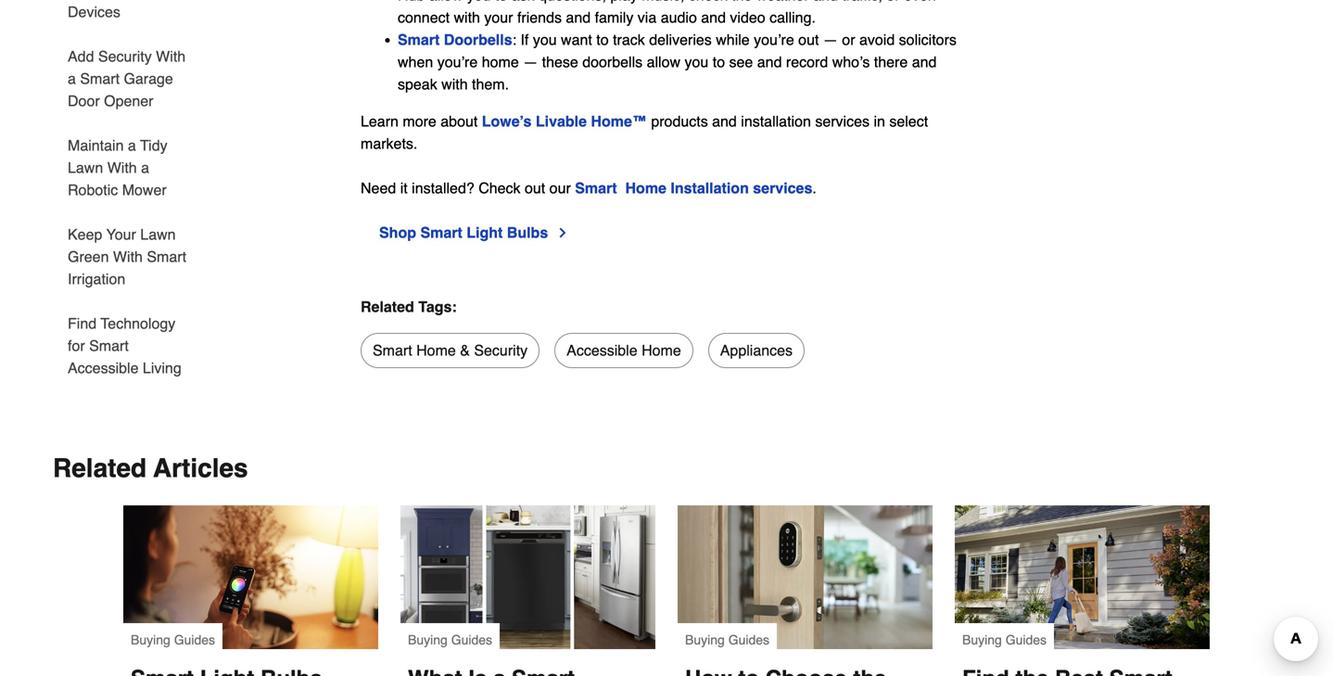 Task type: vqa. For each thing, say whether or not it's contained in the screenshot.
first buying guides link
yes



Task type: locate. For each thing, give the bounding box(es) containing it.
3 buying guides from the left
[[685, 633, 770, 647]]

security inside add security with a smart garage door opener
[[98, 48, 152, 65]]

smart doorbells link
[[398, 31, 512, 48]]

smart inside add security with a smart garage door opener
[[80, 70, 120, 87]]

services left in
[[815, 113, 870, 130]]

0 horizontal spatial accessible
[[68, 359, 139, 377]]

you right if
[[533, 31, 557, 48]]

markets.
[[361, 135, 418, 152]]

2 guides from the left
[[451, 633, 492, 647]]

0 horizontal spatial out
[[525, 180, 546, 197]]

a up mower
[[141, 159, 149, 176]]

tags:
[[418, 298, 457, 315]]

1 vertical spatial you
[[685, 53, 709, 71]]

1 horizontal spatial security
[[474, 342, 528, 359]]

1 horizontal spatial —
[[823, 31, 838, 48]]

doorbells
[[583, 53, 643, 71]]

smart right for
[[89, 337, 129, 354]]

out
[[799, 31, 819, 48], [525, 180, 546, 197]]

see
[[729, 53, 753, 71]]

security
[[98, 48, 152, 65], [474, 342, 528, 359]]

2 vertical spatial with
[[113, 248, 143, 265]]

1 buying guides from the left
[[131, 633, 215, 647]]

1 vertical spatial you're
[[437, 53, 478, 71]]

and right see
[[757, 53, 782, 71]]

it
[[400, 180, 408, 197]]

lawn right your
[[140, 226, 176, 243]]

0 horizontal spatial lawn
[[68, 159, 103, 176]]

and down solicitors
[[912, 53, 937, 71]]

deliveries
[[649, 31, 712, 48]]

0 horizontal spatial to
[[597, 31, 609, 48]]

appliances link
[[708, 333, 805, 368]]

to left see
[[713, 53, 725, 71]]

0 horizontal spatial —
[[523, 53, 538, 71]]

1 horizontal spatial related
[[361, 298, 414, 315]]

and
[[757, 53, 782, 71], [912, 53, 937, 71], [712, 113, 737, 130]]

lawn inside the maintain a tidy lawn with a robotic mower
[[68, 159, 103, 176]]

1 vertical spatial lawn
[[140, 226, 176, 243]]

opener
[[104, 92, 153, 109]]

smart down mower
[[147, 248, 186, 265]]

irrigation
[[68, 270, 125, 287]]

0 vertical spatial to
[[597, 31, 609, 48]]

speak
[[398, 76, 437, 93]]

guides for a woman carrying a bag stepping the porch with a black arlo security camera munted above the door. image
[[1006, 633, 1047, 647]]

mower
[[122, 181, 167, 198]]

add security with a smart garage door opener
[[68, 48, 186, 109]]

appliances
[[720, 342, 793, 359]]

products
[[651, 113, 708, 130]]

1 horizontal spatial out
[[799, 31, 819, 48]]

1 horizontal spatial you're
[[754, 31, 795, 48]]

4 guides from the left
[[1006, 633, 1047, 647]]

to
[[597, 31, 609, 48], [713, 53, 725, 71]]

1 horizontal spatial to
[[713, 53, 725, 71]]

out up 'record'
[[799, 31, 819, 48]]

a
[[68, 70, 76, 87], [128, 137, 136, 154], [141, 159, 149, 176]]

with down your
[[113, 248, 143, 265]]

4 buying guides link from the left
[[955, 506, 1210, 676]]

security right &
[[474, 342, 528, 359]]

to up 'doorbells' at top
[[597, 31, 609, 48]]

1 buying from the left
[[131, 633, 170, 647]]

.
[[813, 180, 817, 197]]

0 horizontal spatial and
[[712, 113, 737, 130]]

avoid
[[860, 31, 895, 48]]

3 guides from the left
[[729, 633, 770, 647]]

buying for a google nest yale smart keypad lock on a door open to show a room. "image"
[[685, 633, 725, 647]]

maintain
[[68, 137, 124, 154]]

in
[[874, 113, 886, 130]]

home for smart home & security
[[417, 342, 456, 359]]

smart
[[398, 31, 440, 48], [80, 70, 120, 87], [421, 224, 463, 241], [147, 248, 186, 265], [89, 337, 129, 354], [373, 342, 412, 359]]

guides
[[174, 633, 215, 647], [451, 633, 492, 647], [729, 633, 770, 647], [1006, 633, 1047, 647]]

track
[[613, 31, 645, 48]]

you're
[[754, 31, 795, 48], [437, 53, 478, 71]]

0 horizontal spatial you're
[[437, 53, 478, 71]]

— down if
[[523, 53, 538, 71]]

2 horizontal spatial a
[[141, 159, 149, 176]]

technology
[[101, 315, 175, 332]]

related for related articles
[[53, 454, 147, 483]]

0 vertical spatial you're
[[754, 31, 795, 48]]

buying for a woman carrying a bag stepping the porch with a black arlo security camera munted above the door. image
[[963, 633, 1002, 647]]

1 horizontal spatial and
[[757, 53, 782, 71]]

related articles
[[53, 454, 248, 483]]

buying
[[131, 633, 170, 647], [408, 633, 448, 647], [685, 633, 725, 647], [963, 633, 1002, 647]]

3 buying from the left
[[685, 633, 725, 647]]

garage
[[124, 70, 173, 87]]

—
[[823, 31, 838, 48], [523, 53, 538, 71]]

1 guides from the left
[[174, 633, 215, 647]]

with inside the maintain a tidy lawn with a robotic mower
[[107, 159, 137, 176]]

smart down related tags:
[[373, 342, 412, 359]]

with up mower
[[107, 159, 137, 176]]

services down installation
[[753, 180, 813, 197]]

and right "products"
[[712, 113, 737, 130]]

0 vertical spatial lawn
[[68, 159, 103, 176]]

your
[[106, 226, 136, 243]]

smart up door
[[80, 70, 120, 87]]

— left or
[[823, 31, 838, 48]]

these
[[542, 53, 578, 71]]

1 vertical spatial security
[[474, 342, 528, 359]]

with inside add security with a smart garage door opener
[[156, 48, 186, 65]]

1 vertical spatial services
[[753, 180, 813, 197]]

:
[[512, 31, 517, 48]]

lawn
[[68, 159, 103, 176], [140, 226, 176, 243]]

4 buying from the left
[[963, 633, 1002, 647]]

with for lawn
[[113, 248, 143, 265]]

there
[[874, 53, 908, 71]]

2 horizontal spatial and
[[912, 53, 937, 71]]

you down deliveries
[[685, 53, 709, 71]]

you're up 'record'
[[754, 31, 795, 48]]

buying guides
[[131, 633, 215, 647], [408, 633, 492, 647], [685, 633, 770, 647], [963, 633, 1047, 647]]

home™
[[591, 113, 647, 130]]

home
[[482, 53, 519, 71]]

if
[[521, 31, 529, 48]]

home
[[626, 180, 667, 197], [417, 342, 456, 359], [642, 342, 681, 359]]

a left tidy
[[128, 137, 136, 154]]

0 vertical spatial —
[[823, 31, 838, 48]]

1 vertical spatial with
[[107, 159, 137, 176]]

0 horizontal spatial related
[[53, 454, 147, 483]]

them.
[[472, 76, 509, 93]]

about
[[441, 113, 478, 130]]

you're down smart doorbells link
[[437, 53, 478, 71]]

0 vertical spatial out
[[799, 31, 819, 48]]

out inside : if you want to track deliveries while you're out — or avoid solicitors when you're home — these doorbells allow you to see and record who's there and speak with them.
[[799, 31, 819, 48]]

0 vertical spatial a
[[68, 70, 76, 87]]

out left the our
[[525, 180, 546, 197]]

related
[[361, 298, 414, 315], [53, 454, 147, 483]]

1 horizontal spatial services
[[815, 113, 870, 130]]

2 vertical spatial a
[[141, 159, 149, 176]]

chevron right image
[[556, 225, 571, 240]]

lawn up robotic
[[68, 159, 103, 176]]

0 horizontal spatial you
[[533, 31, 557, 48]]

buying guides for a google nest yale smart keypad lock on a door open to show a room. "image"
[[685, 633, 770, 647]]

security up "garage"
[[98, 48, 152, 65]]

0 horizontal spatial security
[[98, 48, 152, 65]]

2 buying guides from the left
[[408, 633, 492, 647]]

shop
[[379, 224, 416, 241]]

robotic
[[68, 181, 118, 198]]

a down the add
[[68, 70, 76, 87]]

1 horizontal spatial a
[[128, 137, 136, 154]]

services
[[815, 113, 870, 130], [753, 180, 813, 197]]

1 vertical spatial related
[[53, 454, 147, 483]]

1 vertical spatial —
[[523, 53, 538, 71]]

green
[[68, 248, 109, 265]]

buying for a double wall oven in blue cabinets, a black dishwasher and a stainless steel refrigerator. image
[[408, 633, 448, 647]]

with for tidy
[[107, 159, 137, 176]]

with up "garage"
[[156, 48, 186, 65]]

0 vertical spatial related
[[361, 298, 414, 315]]

want
[[561, 31, 592, 48]]

a woman carrying a bag stepping the porch with a black arlo security camera munted above the door. image
[[955, 506, 1210, 649]]

0 vertical spatial you
[[533, 31, 557, 48]]

&
[[460, 342, 470, 359]]

1 horizontal spatial lawn
[[140, 226, 176, 243]]

with inside the keep your lawn green with smart irrigation
[[113, 248, 143, 265]]

4 buying guides from the left
[[963, 633, 1047, 647]]

1 horizontal spatial you
[[685, 53, 709, 71]]

0 vertical spatial services
[[815, 113, 870, 130]]

2 buying from the left
[[408, 633, 448, 647]]

0 horizontal spatial a
[[68, 70, 76, 87]]

products and installation services in select markets.
[[361, 113, 928, 152]]

you
[[533, 31, 557, 48], [685, 53, 709, 71]]

accessible home
[[567, 342, 681, 359]]

add security with a smart garage door opener link
[[68, 34, 192, 123]]

with
[[156, 48, 186, 65], [107, 159, 137, 176], [113, 248, 143, 265]]

0 vertical spatial with
[[156, 48, 186, 65]]

lowe's livable home™ link
[[482, 113, 647, 130]]

0 vertical spatial security
[[98, 48, 152, 65]]



Task type: describe. For each thing, give the bounding box(es) containing it.
guides for a woman adjusting the lighting with her smart phone. image
[[174, 633, 215, 647]]

find technology for smart accessible living
[[68, 315, 182, 377]]

1 buying guides link from the left
[[123, 506, 378, 676]]

for
[[68, 337, 85, 354]]

buying for a woman adjusting the lighting with her smart phone. image
[[131, 633, 170, 647]]

guides for a google nest yale smart keypad lock on a door open to show a room. "image"
[[729, 633, 770, 647]]

lawn inside the keep your lawn green with smart irrigation
[[140, 226, 176, 243]]

accessible inside find technology for smart accessible living
[[68, 359, 139, 377]]

installed?
[[412, 180, 475, 197]]

3 buying guides link from the left
[[678, 506, 933, 676]]

accessible home link
[[555, 333, 693, 368]]

living
[[143, 359, 182, 377]]

shop smart light bulbs link
[[379, 222, 571, 244]]

more
[[403, 113, 437, 130]]

installation
[[671, 180, 749, 197]]

keep
[[68, 226, 102, 243]]

smart left light
[[421, 224, 463, 241]]

buying guides for a double wall oven in blue cabinets, a black dishwasher and a stainless steel refrigerator. image
[[408, 633, 492, 647]]

shop smart light bulbs
[[379, 224, 548, 241]]

bulbs
[[507, 224, 548, 241]]

need
[[361, 180, 396, 197]]

tidy
[[140, 137, 168, 154]]

: if you want to track deliveries while you're out — or avoid solicitors when you're home — these doorbells allow you to see and record who's there and speak with them.
[[398, 31, 957, 93]]

services inside the products and installation services in select markets.
[[815, 113, 870, 130]]

maintain a tidy lawn with a robotic mower link
[[68, 123, 192, 212]]

smart inside the keep your lawn green with smart irrigation
[[147, 248, 186, 265]]

with
[[442, 76, 468, 93]]

door
[[68, 92, 100, 109]]

allow
[[647, 53, 681, 71]]

lowe's
[[482, 113, 532, 130]]

installation
[[741, 113, 811, 130]]

keep your lawn green with smart irrigation link
[[68, 212, 192, 301]]

keep your lawn green with smart irrigation
[[68, 226, 186, 287]]

related tags:
[[361, 298, 457, 315]]

light
[[467, 224, 503, 241]]

related for related tags:
[[361, 298, 414, 315]]

who's
[[833, 53, 870, 71]]

a double wall oven in blue cabinets, a black dishwasher and a stainless steel refrigerator. image
[[401, 506, 656, 649]]

maintain a tidy lawn with a robotic mower
[[68, 137, 168, 198]]

1 vertical spatial a
[[128, 137, 136, 154]]

while
[[716, 31, 750, 48]]

smart home & security link
[[361, 333, 540, 368]]

smart inside find technology for smart accessible living
[[89, 337, 129, 354]]

a woman adjusting the lighting with her smart phone. image
[[123, 506, 378, 649]]

learn
[[361, 113, 399, 130]]

1 vertical spatial to
[[713, 53, 725, 71]]

find
[[68, 315, 97, 332]]

buying guides for a woman carrying a bag stepping the porch with a black arlo security camera munted above the door. image
[[963, 633, 1047, 647]]

1 horizontal spatial accessible
[[567, 342, 638, 359]]

0 horizontal spatial services
[[753, 180, 813, 197]]

learn more about lowe's livable home™
[[361, 113, 647, 130]]

smart home & security
[[373, 342, 528, 359]]

doorbells
[[444, 31, 512, 48]]

buying guides for a woman adjusting the lighting with her smart phone. image
[[131, 633, 215, 647]]

1 vertical spatial out
[[525, 180, 546, 197]]

a inside add security with a smart garage door opener
[[68, 70, 76, 87]]

smart up the when
[[398, 31, 440, 48]]

guides for a double wall oven in blue cabinets, a black dishwasher and a stainless steel refrigerator. image
[[451, 633, 492, 647]]

check
[[479, 180, 521, 197]]

home for accessible home
[[642, 342, 681, 359]]

2 buying guides link from the left
[[401, 506, 656, 676]]

and inside the products and installation services in select markets.
[[712, 113, 737, 130]]

our
[[550, 180, 571, 197]]

record
[[786, 53, 828, 71]]

smart  home installation services link
[[575, 180, 813, 197]]

articles
[[153, 454, 248, 483]]

need it installed? check out our smart  home installation services .
[[361, 180, 817, 197]]

smart doorbells
[[398, 31, 512, 48]]

add
[[68, 48, 94, 65]]

when
[[398, 53, 433, 71]]

select
[[890, 113, 928, 130]]

solicitors
[[899, 31, 957, 48]]

a google nest yale smart keypad lock on a door open to show a room. image
[[678, 506, 933, 649]]

livable
[[536, 113, 587, 130]]

or
[[842, 31, 856, 48]]

find technology for smart accessible living link
[[68, 301, 192, 379]]



